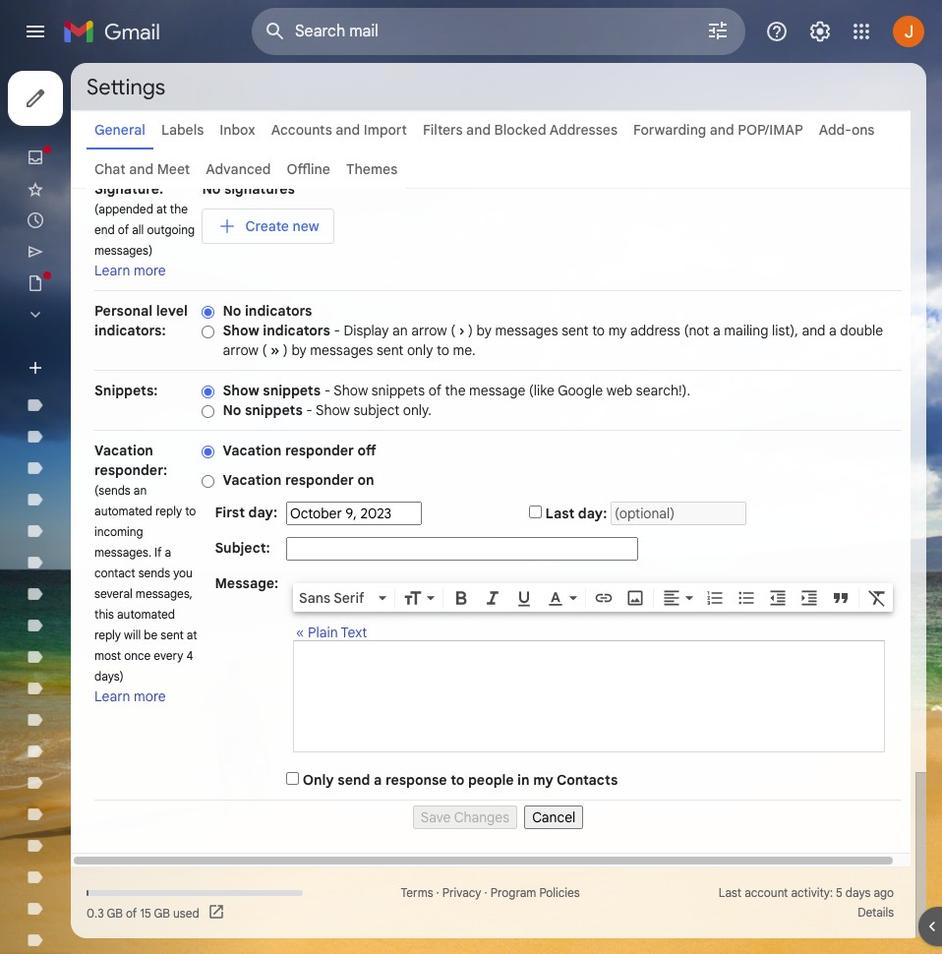 Task type: describe. For each thing, give the bounding box(es) containing it.
filters and blocked addresses
[[423, 121, 618, 139]]

1 vertical spatial the
[[445, 382, 466, 400]]

at inside signature: (appended at the end of all outgoing messages) learn more
[[156, 202, 167, 216]]

Show indicators radio
[[202, 325, 215, 339]]

1 vertical spatial by
[[292, 341, 307, 359]]

Vacation responder off radio
[[202, 445, 215, 459]]

save
[[421, 809, 451, 827]]

and for chat
[[129, 160, 154, 178]]

vacation for vacation responder: (sends an automated reply to incoming messages. if a contact sends you several messages, this automated reply will be sent at most once every 4 days) learn more
[[94, 442, 153, 460]]

settings image
[[809, 20, 832, 43]]

responder for off
[[285, 442, 354, 460]]

responder:
[[94, 462, 167, 479]]

) by messages sent to my address (not a mailing list), and a double arrow (
[[223, 322, 884, 359]]

indicators for show
[[263, 322, 330, 339]]

main menu image
[[24, 20, 47, 43]]

responder for on
[[285, 471, 354, 489]]

0 vertical spatial arrow
[[412, 322, 447, 339]]

forwarding and pop/imap link
[[634, 121, 804, 139]]

First day: text field
[[286, 502, 422, 525]]

5
[[837, 886, 843, 900]]

if
[[155, 545, 162, 560]]

address
[[631, 322, 681, 339]]

contacts
[[557, 771, 618, 789]]

to inside vacation responder: (sends an automated reply to incoming messages. if a contact sends you several messages, this automated reply will be sent at most once every 4 days) learn more
[[185, 504, 196, 519]]

details link
[[858, 905, 895, 920]]

account
[[745, 886, 789, 900]]

- for show snippets of the message (like google web search!).
[[324, 382, 331, 400]]

and inside ) by messages sent to my address (not a mailing list), and a double arrow (
[[802, 322, 826, 339]]

me.
[[453, 341, 476, 359]]

inbox
[[220, 121, 256, 139]]

indent more ‪(⌘])‬ image
[[800, 588, 820, 608]]

Search mail text field
[[295, 22, 651, 41]]

indent less ‪(⌘[)‬ image
[[769, 588, 788, 608]]

show snippets - show snippets of the message (like google web search!).
[[223, 382, 691, 400]]

terms · privacy · program policies
[[401, 886, 580, 900]]

1 gb from the left
[[107, 906, 123, 921]]

inbox link
[[220, 121, 256, 139]]

subject
[[354, 401, 400, 419]]

messages.
[[94, 545, 152, 560]]

used
[[173, 906, 199, 921]]

Only send a response to people in my Contacts checkbox
[[286, 772, 299, 785]]

indicators for no
[[245, 302, 312, 320]]

list),
[[772, 322, 799, 339]]

create new
[[245, 217, 319, 235]]

vacation responder: (sends an automated reply to incoming messages. if a contact sends you several messages, this automated reply will be sent at most once every 4 days) learn more
[[94, 442, 197, 706]]

personal level indicators:
[[94, 302, 188, 339]]

no for no signatures
[[202, 180, 221, 198]]

offline link
[[287, 160, 331, 178]]

advanced
[[206, 160, 271, 178]]

a left double
[[830, 322, 837, 339]]

indicators:
[[94, 322, 166, 339]]

terms
[[401, 886, 433, 900]]

0 horizontal spatial messages
[[310, 341, 373, 359]]

sans serif
[[299, 589, 365, 607]]

policies
[[540, 886, 580, 900]]

learn more link for if
[[94, 688, 166, 706]]

themes
[[346, 160, 398, 178]]

underline ‪(⌘u)‬ image
[[515, 589, 534, 609]]

0 vertical spatial automated
[[94, 504, 153, 519]]

sans
[[299, 589, 331, 607]]

» ) by messages sent only to me.
[[271, 341, 476, 359]]

at inside vacation responder: (sends an automated reply to incoming messages. if a contact sends you several messages, this automated reply will be sent at most once every 4 days) learn more
[[187, 628, 197, 643]]

level
[[156, 302, 188, 320]]

vacation for vacation responder off
[[223, 442, 282, 460]]

no for no indicators
[[223, 302, 241, 320]]

vacation responder on
[[223, 471, 375, 489]]

snippets for show snippets of the message (like google web search!).
[[263, 382, 321, 400]]

create new button
[[202, 209, 335, 244]]

add-
[[819, 121, 852, 139]]

ons
[[852, 121, 875, 139]]

no indicators
[[223, 302, 312, 320]]

sans serif option
[[295, 588, 375, 608]]

learn more link for learn
[[94, 262, 166, 279]]

No snippets radio
[[202, 404, 215, 419]]

only
[[303, 771, 334, 789]]

contact
[[94, 566, 135, 581]]

0 horizontal spatial reply
[[94, 628, 121, 643]]

(appended
[[94, 202, 153, 216]]

0 horizontal spatial my
[[533, 771, 554, 789]]

Last day: text field
[[611, 502, 747, 525]]

addresses
[[550, 121, 618, 139]]

last for last account activity: 5 days ago details
[[719, 886, 742, 900]]

a inside vacation responder: (sends an automated reply to incoming messages. if a contact sends you several messages, this automated reply will be sent at most once every 4 days) learn more
[[165, 545, 171, 560]]

learn inside vacation responder: (sends an automated reply to incoming messages. if a contact sends you several messages, this automated reply will be sent at most once every 4 days) learn more
[[94, 688, 130, 706]]

message
[[469, 382, 526, 400]]

by inside ) by messages sent to my address (not a mailing list), and a double arrow (
[[477, 322, 492, 339]]

program
[[491, 886, 537, 900]]

first day:
[[215, 504, 278, 522]]

italic ‪(⌘i)‬ image
[[483, 588, 503, 608]]

filters
[[423, 121, 463, 139]]

»
[[271, 341, 280, 359]]

accounts and import link
[[271, 121, 407, 139]]

(like
[[529, 382, 555, 400]]

general link
[[94, 121, 146, 139]]

display an arrow ( ›
[[344, 322, 465, 339]]

1 horizontal spatial an
[[393, 322, 408, 339]]

days)
[[94, 669, 124, 684]]

1 · from the left
[[436, 886, 440, 900]]

offline
[[287, 160, 331, 178]]

you
[[173, 566, 193, 581]]

only.
[[403, 401, 432, 419]]

) inside ) by messages sent to my address (not a mailing list), and a double arrow (
[[468, 322, 473, 339]]

footer containing terms
[[71, 884, 911, 923]]

terms link
[[401, 886, 433, 900]]

( inside ) by messages sent to my address (not a mailing list), and a double arrow (
[[262, 341, 267, 359]]

message:
[[215, 575, 279, 592]]

(sends
[[94, 483, 131, 498]]

accounts and import
[[271, 121, 407, 139]]

2 gb from the left
[[154, 906, 170, 921]]

on
[[358, 471, 375, 489]]

forwarding and pop/imap
[[634, 121, 804, 139]]

0 horizontal spatial )
[[283, 341, 288, 359]]

forwarding
[[634, 121, 707, 139]]

my inside ) by messages sent to my address (not a mailing list), and a double arrow (
[[609, 322, 627, 339]]

in
[[518, 771, 530, 789]]

learn inside signature: (appended at the end of all outgoing messages) learn more
[[94, 262, 130, 279]]

labels
[[161, 121, 204, 139]]

Vacation responder on radio
[[202, 474, 215, 489]]

15
[[140, 906, 151, 921]]

show right show snippets option
[[223, 382, 260, 400]]

more inside vacation responder: (sends an automated reply to incoming messages. if a contact sends you several messages, this automated reply will be sent at most once every 4 days) learn more
[[134, 688, 166, 706]]

meet
[[157, 160, 190, 178]]

No indicators radio
[[202, 305, 215, 320]]

show indicators -
[[223, 322, 344, 339]]

to inside ) by messages sent to my address (not a mailing list), and a double arrow (
[[593, 322, 605, 339]]

chat and meet
[[94, 160, 190, 178]]



Task type: locate. For each thing, give the bounding box(es) containing it.
footer
[[71, 884, 911, 923]]

1 vertical spatial arrow
[[223, 341, 259, 359]]

·
[[436, 886, 440, 900], [485, 886, 488, 900]]

messages inside ) by messages sent to my address (not a mailing list), and a double arrow (
[[495, 322, 559, 339]]

indicators up show indicators -
[[245, 302, 312, 320]]

by right ›
[[477, 322, 492, 339]]

indicators
[[245, 302, 312, 320], [263, 322, 330, 339]]

snippets up only.
[[372, 382, 425, 400]]

1 vertical spatial -
[[324, 382, 331, 400]]

0 horizontal spatial gb
[[107, 906, 123, 921]]

- left display
[[334, 322, 340, 339]]

messages down display
[[310, 341, 373, 359]]

0 vertical spatial the
[[170, 202, 188, 216]]

privacy
[[443, 886, 482, 900]]

2 horizontal spatial -
[[334, 322, 340, 339]]

arrow
[[412, 322, 447, 339], [223, 341, 259, 359]]

- for show subject only.
[[306, 401, 313, 419]]

1 vertical spatial responder
[[285, 471, 354, 489]]

navigation containing save changes
[[94, 801, 902, 830]]

reply up 'if'
[[156, 504, 182, 519]]

2 vertical spatial of
[[126, 906, 137, 921]]

1 vertical spatial an
[[134, 483, 147, 498]]

0 horizontal spatial at
[[156, 202, 167, 216]]

double
[[841, 322, 884, 339]]

2 vertical spatial sent
[[161, 628, 184, 643]]

2 vertical spatial no
[[223, 401, 241, 419]]

0 vertical spatial sent
[[562, 322, 589, 339]]

a right 'if'
[[165, 545, 171, 560]]

last for last day:
[[546, 505, 575, 523]]

save changes
[[421, 809, 510, 827]]

0 vertical spatial )
[[468, 322, 473, 339]]

learn more link down the days)
[[94, 688, 166, 706]]

1 horizontal spatial ·
[[485, 886, 488, 900]]

1 vertical spatial learn
[[94, 688, 130, 706]]

end
[[94, 222, 115, 237]]

responder up vacation responder on
[[285, 442, 354, 460]]

1 horizontal spatial gb
[[154, 906, 170, 921]]

1 vertical spatial learn more link
[[94, 688, 166, 706]]

to left "people"
[[451, 771, 465, 789]]

of inside signature: (appended at the end of all outgoing messages) learn more
[[118, 222, 129, 237]]

no signatures
[[202, 180, 295, 198]]

follow link to manage storage image
[[207, 903, 227, 923]]

automated
[[94, 504, 153, 519], [117, 607, 175, 622]]

day: right first
[[248, 504, 278, 522]]

0 horizontal spatial arrow
[[223, 341, 259, 359]]

0 horizontal spatial (
[[262, 341, 267, 359]]

display
[[344, 322, 389, 339]]

of up only.
[[429, 382, 442, 400]]

and right the filters
[[467, 121, 491, 139]]

· right privacy
[[485, 886, 488, 900]]

only
[[407, 341, 433, 359]]

more down once
[[134, 688, 166, 706]]

details
[[858, 905, 895, 920]]

by right "»"
[[292, 341, 307, 359]]

1 vertical spatial sent
[[377, 341, 404, 359]]

2 responder from the top
[[285, 471, 354, 489]]

formatting options toolbar
[[293, 584, 894, 612]]

2 more from the top
[[134, 688, 166, 706]]

automated up be
[[117, 607, 175, 622]]

2 vertical spatial -
[[306, 401, 313, 419]]

0 vertical spatial an
[[393, 322, 408, 339]]

people
[[468, 771, 514, 789]]

last left account on the right of page
[[719, 886, 742, 900]]

0 horizontal spatial sent
[[161, 628, 184, 643]]

and right list),
[[802, 322, 826, 339]]

2 horizontal spatial sent
[[562, 322, 589, 339]]

1 horizontal spatial my
[[609, 322, 627, 339]]

import
[[364, 121, 407, 139]]

more inside signature: (appended at the end of all outgoing messages) learn more
[[134, 262, 166, 279]]

no down advanced link
[[202, 180, 221, 198]]

a
[[713, 322, 721, 339], [830, 322, 837, 339], [165, 545, 171, 560], [374, 771, 382, 789]]

vacation up the first day:
[[223, 471, 282, 489]]

0 horizontal spatial -
[[306, 401, 313, 419]]

- up vacation responder off
[[306, 401, 313, 419]]

and left import
[[336, 121, 360, 139]]

(not
[[684, 322, 710, 339]]

indicators up "»"
[[263, 322, 330, 339]]

gb right 0.3
[[107, 906, 123, 921]]

1 vertical spatial no
[[223, 302, 241, 320]]

1 horizontal spatial -
[[324, 382, 331, 400]]

1 horizontal spatial by
[[477, 322, 492, 339]]

bulleted list ‪(⌘⇧8)‬ image
[[737, 588, 757, 608]]

the up outgoing
[[170, 202, 188, 216]]

1 vertical spatial indicators
[[263, 322, 330, 339]]

0 horizontal spatial the
[[170, 202, 188, 216]]

1 more from the top
[[134, 262, 166, 279]]

signature: (appended at the end of all outgoing messages) learn more
[[94, 180, 195, 279]]

accounts
[[271, 121, 332, 139]]

Last day: checkbox
[[529, 506, 542, 519]]

0 vertical spatial learn more link
[[94, 262, 166, 279]]

1 vertical spatial my
[[533, 771, 554, 789]]

show up "no snippets - show subject only."
[[334, 382, 368, 400]]

learn down messages)
[[94, 262, 130, 279]]

the down the me.
[[445, 382, 466, 400]]

1 horizontal spatial sent
[[377, 341, 404, 359]]

and up "signature:"
[[129, 160, 154, 178]]

0 vertical spatial learn
[[94, 262, 130, 279]]

of for snippets
[[429, 382, 442, 400]]

sent up every
[[161, 628, 184, 643]]

snippets for show subject only.
[[245, 401, 303, 419]]

1 horizontal spatial reply
[[156, 504, 182, 519]]

1 responder from the top
[[285, 442, 354, 460]]

0 vertical spatial responder
[[285, 442, 354, 460]]

numbered list ‪(⌘⇧7)‬ image
[[706, 588, 725, 608]]

show right 'show indicators' option
[[223, 322, 260, 339]]

advanced search options image
[[699, 11, 738, 50]]

a right the (not at the right top
[[713, 322, 721, 339]]

and left pop/imap
[[710, 121, 735, 139]]

Show snippets radio
[[202, 385, 215, 399]]

reply up most
[[94, 628, 121, 643]]

signatures
[[224, 180, 295, 198]]

send
[[338, 771, 370, 789]]

messages)
[[94, 243, 153, 258]]

1 horizontal spatial at
[[187, 628, 197, 643]]

0 vertical spatial reply
[[156, 504, 182, 519]]

serif
[[334, 589, 365, 607]]

link ‪(⌘k)‬ image
[[594, 588, 614, 608]]

1 vertical spatial automated
[[117, 607, 175, 622]]

0 horizontal spatial ·
[[436, 886, 440, 900]]

filters and blocked addresses link
[[423, 121, 618, 139]]

support image
[[766, 20, 789, 43]]

personal
[[94, 302, 153, 320]]

at
[[156, 202, 167, 216], [187, 628, 197, 643]]

(
[[451, 322, 456, 339], [262, 341, 267, 359]]

gmail image
[[63, 12, 170, 51]]

off
[[358, 442, 376, 460]]

0 horizontal spatial day:
[[248, 504, 278, 522]]

- for display an arrow (
[[334, 322, 340, 339]]

last day:
[[546, 505, 607, 523]]

activity:
[[792, 886, 834, 900]]

ago
[[874, 886, 895, 900]]

vacation inside vacation responder: (sends an automated reply to incoming messages. if a contact sends you several messages, this automated reply will be sent at most once every 4 days) learn more
[[94, 442, 153, 460]]

several
[[94, 586, 133, 601]]

1 horizontal spatial the
[[445, 382, 466, 400]]

last inside the 'last account activity: 5 days ago details'
[[719, 886, 742, 900]]

vacation right the vacation responder off radio
[[223, 442, 282, 460]]

advanced link
[[206, 160, 271, 178]]

snippets:
[[94, 382, 158, 400]]

arrow left "»"
[[223, 341, 259, 359]]

changes
[[454, 809, 510, 827]]

responder
[[285, 442, 354, 460], [285, 471, 354, 489]]

the inside signature: (appended at the end of all outgoing messages) learn more
[[170, 202, 188, 216]]

privacy link
[[443, 886, 482, 900]]

blocked
[[495, 121, 547, 139]]

bold ‪(⌘b)‬ image
[[452, 588, 471, 608]]

and for forwarding
[[710, 121, 735, 139]]

no
[[202, 180, 221, 198], [223, 302, 241, 320], [223, 401, 241, 419]]

sent inside vacation responder: (sends an automated reply to incoming messages. if a contact sends you several messages, this automated reply will be sent at most once every 4 days) learn more
[[161, 628, 184, 643]]

sent inside ) by messages sent to my address (not a mailing list), and a double arrow (
[[562, 322, 589, 339]]

1 horizontal spatial messages
[[495, 322, 559, 339]]

navigation
[[0, 63, 236, 955], [94, 801, 902, 830]]

· right terms
[[436, 886, 440, 900]]

vacation
[[94, 442, 153, 460], [223, 442, 282, 460], [223, 471, 282, 489]]

sent up google
[[562, 322, 589, 339]]

1 vertical spatial of
[[429, 382, 442, 400]]

all
[[132, 222, 144, 237]]

1 horizontal spatial (
[[451, 322, 456, 339]]

incoming
[[94, 524, 143, 539]]

) right "»"
[[283, 341, 288, 359]]

2 learn from the top
[[94, 688, 130, 706]]

messages
[[495, 322, 559, 339], [310, 341, 373, 359]]

0 horizontal spatial an
[[134, 483, 147, 498]]

0 vertical spatial my
[[609, 322, 627, 339]]

of left all
[[118, 222, 129, 237]]

at up 4
[[187, 628, 197, 643]]

to left the me.
[[437, 341, 450, 359]]

day: for last day:
[[578, 505, 607, 523]]

new
[[293, 217, 319, 235]]

1 horizontal spatial arrow
[[412, 322, 447, 339]]

1 vertical spatial reply
[[94, 628, 121, 643]]

) right ›
[[468, 322, 473, 339]]

1 horizontal spatial day:
[[578, 505, 607, 523]]

None search field
[[252, 8, 746, 55]]

0 horizontal spatial by
[[292, 341, 307, 359]]

Subject text field
[[286, 537, 639, 561]]

create
[[245, 217, 289, 235]]

at up outgoing
[[156, 202, 167, 216]]

save changes button
[[413, 806, 518, 830]]

0 vertical spatial of
[[118, 222, 129, 237]]

learn
[[94, 262, 130, 279], [94, 688, 130, 706]]

no right the no snippets radio
[[223, 401, 241, 419]]

search mail image
[[258, 14, 293, 49]]

last right the last day: option
[[546, 505, 575, 523]]

1 learn from the top
[[94, 262, 130, 279]]

1 vertical spatial (
[[262, 341, 267, 359]]

vacation up "responder:"
[[94, 442, 153, 460]]

( left "»"
[[262, 341, 267, 359]]

an up only
[[393, 322, 408, 339]]

every
[[154, 648, 183, 663]]

more down messages)
[[134, 262, 166, 279]]

be
[[144, 628, 158, 643]]

last account activity: 5 days ago details
[[719, 886, 895, 920]]

themes link
[[346, 160, 398, 178]]

1 vertical spatial last
[[719, 886, 742, 900]]

arrow inside ) by messages sent to my address (not a mailing list), and a double arrow (
[[223, 341, 259, 359]]

response
[[386, 771, 447, 789]]

program policies link
[[491, 886, 580, 900]]

0 vertical spatial more
[[134, 262, 166, 279]]

1 vertical spatial at
[[187, 628, 197, 643]]

)
[[468, 322, 473, 339], [283, 341, 288, 359]]

an inside vacation responder: (sends an automated reply to incoming messages. if a contact sends you several messages, this automated reply will be sent at most once every 4 days) learn more
[[134, 483, 147, 498]]

automated up incoming
[[94, 504, 153, 519]]

2 · from the left
[[485, 886, 488, 900]]

of left "15"
[[126, 906, 137, 921]]

my right in
[[533, 771, 554, 789]]

a right send
[[374, 771, 382, 789]]

mailing
[[725, 322, 769, 339]]

sent down display an arrow ( › at the top left of page
[[377, 341, 404, 359]]

snippets up vacation responder off
[[245, 401, 303, 419]]

snippets
[[263, 382, 321, 400], [372, 382, 425, 400], [245, 401, 303, 419]]

0 vertical spatial (
[[451, 322, 456, 339]]

google
[[558, 382, 603, 400]]

gb right "15"
[[154, 906, 170, 921]]

and for filters
[[467, 121, 491, 139]]

snippets up "no snippets - show subject only."
[[263, 382, 321, 400]]

0 vertical spatial at
[[156, 202, 167, 216]]

0 vertical spatial by
[[477, 322, 492, 339]]

learn more link down messages)
[[94, 262, 166, 279]]

-
[[334, 322, 340, 339], [324, 382, 331, 400], [306, 401, 313, 419]]

day:
[[248, 504, 278, 522], [578, 505, 607, 523]]

outgoing
[[147, 222, 195, 237]]

show left subject at the left
[[316, 401, 350, 419]]

0 vertical spatial messages
[[495, 322, 559, 339]]

1 horizontal spatial last
[[719, 886, 742, 900]]

add-ons
[[819, 121, 875, 139]]

insert image image
[[626, 588, 646, 608]]

1 vertical spatial messages
[[310, 341, 373, 359]]

responder down vacation responder off
[[285, 471, 354, 489]]

day: for first day:
[[248, 504, 278, 522]]

quote ‪(⌘⇧9)‬ image
[[832, 588, 851, 608]]

an down "responder:"
[[134, 483, 147, 498]]

arrow up only
[[412, 322, 447, 339]]

1 learn more link from the top
[[94, 262, 166, 279]]

learn down the days)
[[94, 688, 130, 706]]

and for accounts
[[336, 121, 360, 139]]

settings
[[87, 73, 165, 100]]

›
[[459, 322, 465, 339]]

1 horizontal spatial )
[[468, 322, 473, 339]]

remove formatting ‪(⌘\)‬ image
[[868, 588, 888, 608]]

1 vertical spatial more
[[134, 688, 166, 706]]

my
[[609, 322, 627, 339], [533, 771, 554, 789]]

my left address
[[609, 322, 627, 339]]

vacation for vacation responder on
[[223, 471, 282, 489]]

will
[[124, 628, 141, 643]]

« plain text
[[296, 624, 367, 642]]

Vacation responder text field
[[294, 651, 885, 742]]

1 vertical spatial )
[[283, 341, 288, 359]]

2 learn more link from the top
[[94, 688, 166, 706]]

to left first
[[185, 504, 196, 519]]

first
[[215, 504, 245, 522]]

no snippets - show subject only.
[[223, 401, 432, 419]]

day: right the last day: option
[[578, 505, 607, 523]]

0 vertical spatial no
[[202, 180, 221, 198]]

chat
[[94, 160, 126, 178]]

0 vertical spatial -
[[334, 322, 340, 339]]

pop/imap
[[738, 121, 804, 139]]

0 vertical spatial indicators
[[245, 302, 312, 320]]

( left ›
[[451, 322, 456, 339]]

0 vertical spatial last
[[546, 505, 575, 523]]

messages up (like
[[495, 322, 559, 339]]

0 horizontal spatial last
[[546, 505, 575, 523]]

- up "no snippets - show subject only."
[[324, 382, 331, 400]]

4
[[186, 648, 193, 663]]

of for end
[[118, 222, 129, 237]]

no right no indicators option
[[223, 302, 241, 320]]

to left address
[[593, 322, 605, 339]]



Task type: vqa. For each thing, say whether or not it's contained in the screenshot.
14th row from the bottom of the page
no



